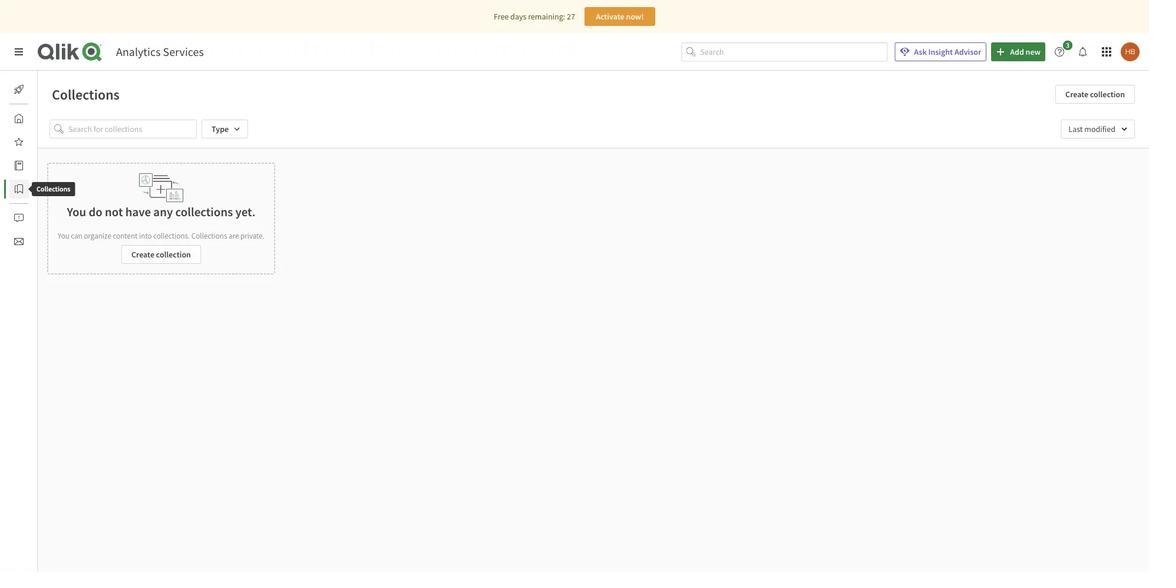 Task type: locate. For each thing, give the bounding box(es) containing it.
1 horizontal spatial create collection button
[[1055, 85, 1135, 104]]

type
[[212, 124, 229, 134]]

home
[[38, 113, 58, 124]]

1 vertical spatial collection
[[156, 249, 191, 260]]

1 horizontal spatial collection
[[1090, 89, 1125, 100]]

add
[[1010, 47, 1024, 57]]

1 vertical spatial collections
[[191, 231, 227, 240]]

analytics services
[[116, 44, 204, 59]]

can
[[71, 231, 82, 240]]

0 vertical spatial collection
[[1090, 89, 1125, 100]]

1 horizontal spatial collections
[[191, 231, 227, 240]]

collection down collections.
[[156, 249, 191, 260]]

navigation pane element
[[0, 75, 64, 256]]

activate
[[596, 11, 624, 22]]

catalog
[[38, 160, 64, 171]]

create collection button up last modified field
[[1055, 85, 1135, 104]]

advisor
[[955, 47, 981, 57]]

1 vertical spatial you
[[58, 231, 69, 240]]

27
[[567, 11, 575, 22]]

create collection button
[[1055, 85, 1135, 104], [121, 245, 201, 264]]

collections up home on the top left
[[52, 85, 120, 103]]

have
[[125, 204, 151, 220]]

any
[[153, 204, 173, 220]]

collection up modified
[[1090, 89, 1125, 100]]

0 vertical spatial create collection button
[[1055, 85, 1135, 104]]

0 vertical spatial you
[[67, 204, 86, 220]]

you can organize content into collections. collections are private.
[[58, 231, 265, 240]]

into
[[139, 231, 152, 240]]

free days remaining: 27
[[494, 11, 575, 22]]

you left the do
[[67, 204, 86, 220]]

1 horizontal spatial create
[[1065, 89, 1088, 100]]

create up last
[[1065, 89, 1088, 100]]

create
[[1065, 89, 1088, 100], [131, 249, 154, 260]]

create collection up last modified field
[[1065, 89, 1125, 100]]

you left can
[[58, 231, 69, 240]]

you
[[67, 204, 86, 220], [58, 231, 69, 240]]

new
[[1026, 47, 1041, 57]]

you for you do not have any collections yet.
[[67, 204, 86, 220]]

yet.
[[235, 204, 255, 220]]

3
[[1066, 41, 1070, 50]]

open sidebar menu image
[[14, 47, 24, 57]]

now!
[[626, 11, 644, 22]]

filters region
[[38, 110, 1149, 148]]

0 horizontal spatial collection
[[156, 249, 191, 260]]

1 horizontal spatial create collection
[[1065, 89, 1125, 100]]

free
[[494, 11, 509, 22]]

alerts
[[38, 213, 57, 223]]

subscriptions image
[[14, 237, 24, 246]]

0 vertical spatial create
[[1065, 89, 1088, 100]]

collections down collections
[[191, 231, 227, 240]]

days
[[510, 11, 526, 22]]

organize
[[84, 231, 111, 240]]

Search text field
[[700, 42, 888, 61]]

create down into
[[131, 249, 154, 260]]

not
[[105, 204, 123, 220]]

collection
[[1090, 89, 1125, 100], [156, 249, 191, 260]]

create collection down you can organize content into collections. collections are private.
[[131, 249, 191, 260]]

0 horizontal spatial create collection button
[[121, 245, 201, 264]]

you for you can organize content into collections. collections are private.
[[58, 231, 69, 240]]

0 horizontal spatial create collection
[[131, 249, 191, 260]]

remaining:
[[528, 11, 565, 22]]

add new
[[1010, 47, 1041, 57]]

collections
[[52, 85, 120, 103], [191, 231, 227, 240]]

0 horizontal spatial collections
[[52, 85, 120, 103]]

1 vertical spatial create
[[131, 249, 154, 260]]

do
[[89, 204, 102, 220]]

collections.
[[153, 231, 190, 240]]

catalog link
[[9, 156, 64, 175]]

create collection button down you can organize content into collections. collections are private.
[[121, 245, 201, 264]]

create collection
[[1065, 89, 1125, 100], [131, 249, 191, 260]]

0 vertical spatial create collection
[[1065, 89, 1125, 100]]



Task type: vqa. For each thing, say whether or not it's contained in the screenshot.
the create collection Button to the left
yes



Task type: describe. For each thing, give the bounding box(es) containing it.
activate now!
[[596, 11, 644, 22]]

3 button
[[1050, 41, 1076, 61]]

Search for collections text field
[[68, 120, 197, 139]]

0 horizontal spatial create
[[131, 249, 154, 260]]

favorites image
[[14, 137, 24, 147]]

getting started image
[[14, 85, 24, 94]]

1 vertical spatial create collection
[[131, 249, 191, 260]]

create collection element
[[47, 163, 275, 275]]

0 vertical spatial collections
[[52, 85, 120, 103]]

ask
[[914, 47, 927, 57]]

you do not have any collections yet.
[[67, 204, 255, 220]]

activate now! link
[[585, 7, 655, 26]]

ask insight advisor
[[914, 47, 981, 57]]

last modified
[[1069, 124, 1115, 134]]

add new button
[[991, 42, 1045, 61]]

analytics services element
[[116, 44, 204, 59]]

services
[[163, 44, 204, 59]]

searchbar element
[[681, 42, 888, 61]]

content
[[113, 231, 138, 240]]

ask insight advisor button
[[895, 42, 987, 61]]

Last modified field
[[1061, 120, 1135, 138]]

type button
[[202, 120, 248, 138]]

private.
[[240, 231, 265, 240]]

modified
[[1084, 124, 1115, 134]]

insight
[[928, 47, 953, 57]]

howard brown image
[[1121, 42, 1140, 61]]

collections
[[175, 204, 233, 220]]

alerts link
[[9, 209, 57, 227]]

collections image
[[14, 184, 24, 194]]

are
[[229, 231, 239, 240]]

collections inside create collection element
[[191, 231, 227, 240]]

last
[[1069, 124, 1083, 134]]

home link
[[9, 109, 58, 128]]

analytics
[[116, 44, 161, 59]]

alerts image
[[14, 213, 24, 223]]

1 vertical spatial create collection button
[[121, 245, 201, 264]]



